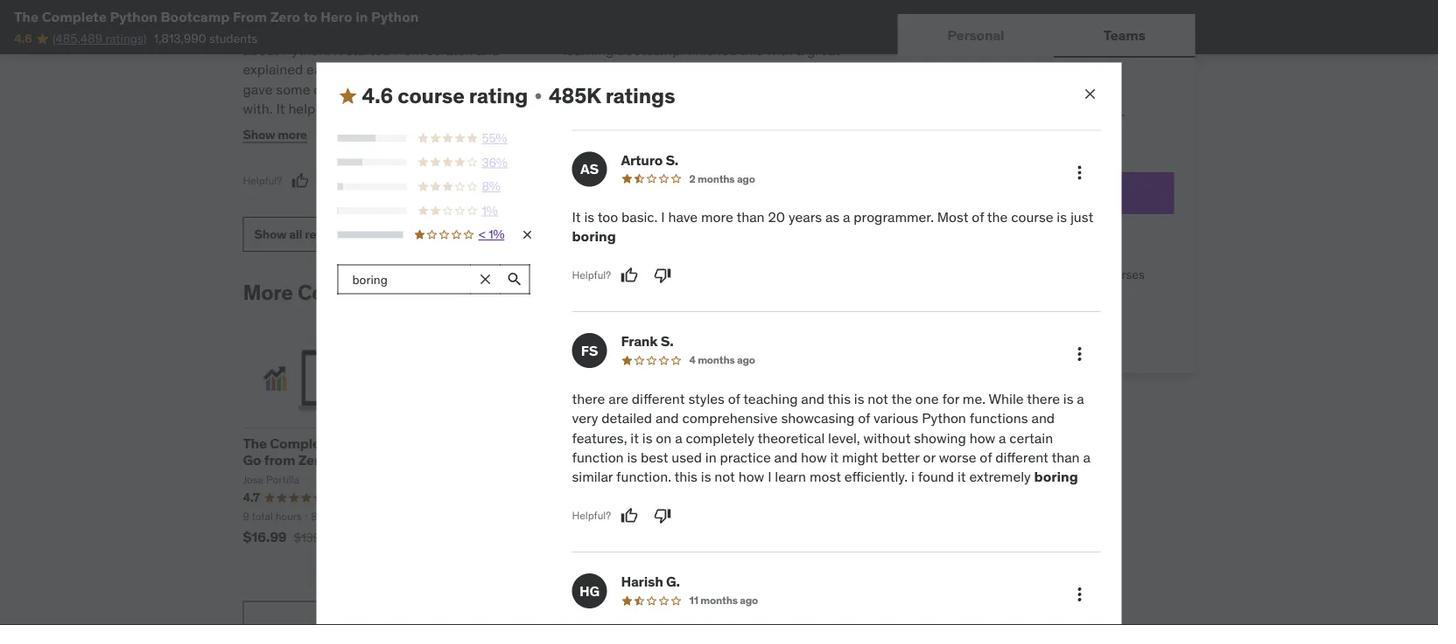 Task type: vqa. For each thing, say whether or not it's contained in the screenshot.
Interesting
yes



Task type: locate. For each thing, give the bounding box(es) containing it.
additional actions for review by arturo s. image
[[1069, 162, 1090, 183]]

to left gain
[[357, 100, 370, 118]]

s. for frank s.
[[661, 333, 674, 351]]

0 vertical spatial more
[[278, 127, 307, 143]]

1 horizontal spatial for
[[942, 390, 959, 408]]

1 total from the left
[[252, 510, 273, 524]]

bootcamp down the features,
[[570, 452, 638, 470]]

1 vertical spatial the
[[243, 435, 267, 453]]

0 horizontal spatial portilla
[[266, 474, 299, 487]]

0 horizontal spatial total
[[252, 510, 273, 524]]

of inside 'this course was really helpful to me in knowing about python. it started from scratch and explained each and every steps in detail. it also gave some of the interesting projects to work with. it helped me to gain some reasonable programming skill in python as a beginner.'
[[314, 81, 326, 98]]

finished
[[687, 41, 737, 59]]

bootcamp:
[[366, 435, 438, 453], [661, 452, 732, 470]]

portilla down < 1%
[[458, 279, 530, 306]]

course inside subscribe to this course and 25,000+ top‑rated udemy courses for your organization.
[[1013, 107, 1050, 123]]

mark review by arturo s. as unhelpful image
[[654, 267, 671, 285]]

arturo
[[621, 151, 663, 169]]

projects
[[424, 81, 475, 98]]

0 horizontal spatial i
[[563, 22, 567, 40]]

1 vertical spatial bootcamp
[[570, 452, 638, 470]]

1 vertical spatial hero
[[347, 452, 378, 470]]

4.6 down every
[[362, 83, 393, 109]]

me.
[[963, 390, 986, 408]]

xsmall image right work
[[531, 89, 545, 103]]

0 vertical spatial for
[[1061, 124, 1076, 140]]

subscribe
[[919, 107, 974, 123]]

1 horizontal spatial hours
[[693, 510, 720, 524]]

36% button
[[337, 154, 534, 171]]

0 vertical spatial courses
[[1015, 124, 1058, 140]]

1 vertical spatial the
[[987, 208, 1008, 226]]

1,813,990 students
[[154, 31, 257, 46]]

1 horizontal spatial me
[[444, 22, 464, 40]]

8%
[[482, 179, 500, 194]]

the inside the there are different styles of teaching and this is not the one for me. while there is a very detailed and comprehensive showcasing of various python functions and features, it is on a completely theoretical level, without showing how a certain function is best used in practice and how it might better or worse of different than a similar function. this is not how i learn most efficiently. i found it extremely
[[891, 390, 912, 408]]

xsmall image inside < 1% button
[[520, 228, 534, 242]]

0 vertical spatial 25,000+
[[1077, 107, 1125, 123]]

the inside the complete sql bootcamp: go from zero to hero jose portilla
[[243, 435, 267, 453]]

2 lectures from the left
[[545, 510, 583, 524]]

0 horizontal spatial boring
[[572, 228, 616, 246]]

the complete sql bootcamp: go from zero to hero link
[[243, 435, 438, 470]]

more!
[[721, 469, 759, 487]]

for inside the there are different styles of teaching and this is not the one for me. while there is a very detailed and comprehensive showcasing of various python functions and features, it is on a completely theoretical level, without showing how a certain function is best used in practice and how it might better or worse of different than a similar function. this is not how i learn most efficiently. i found it extremely
[[942, 390, 959, 408]]

helpful? left mark review by arturo s. as helpful image
[[572, 269, 611, 282]]

courses inside subscribe to this course and 25,000+ top‑rated udemy courses for your organization.
[[1015, 124, 1058, 140]]

ai,
[[817, 452, 834, 470]]

for inside subscribe to this course and 25,000+ top‑rated udemy courses for your organization.
[[1061, 124, 1076, 140]]

sql
[[336, 435, 363, 453]]

jose portilla
[[661, 474, 717, 487]]

gave
[[243, 81, 273, 98]]

s. for arturo s.
[[666, 151, 679, 169]]

not up various
[[868, 390, 888, 408]]

is left my
[[743, 22, 753, 40]]

show left all
[[254, 227, 286, 242]]

2 hours from the left
[[693, 510, 720, 524]]

confidence.
[[563, 61, 636, 79]]

bootcamp: right sql
[[366, 435, 438, 453]]

months right 4
[[698, 354, 735, 367]]

jose up the 4.7
[[243, 474, 264, 487]]

0 vertical spatial as
[[421, 120, 435, 138]]

for left data
[[501, 435, 520, 453]]

total down "jose portilla"
[[669, 510, 691, 524]]

and inside openai python api bootcamp: learn to use ai, gpt, and more!
[[694, 469, 718, 487]]

0 horizontal spatial learning
[[510, 452, 567, 470]]

than inside it is too basic. i have more than 20 years as a programmer. most of the course is just boring
[[736, 208, 765, 226]]

0 vertical spatial i
[[563, 22, 567, 40]]

complete for sql
[[270, 435, 333, 453]]

learning right xsmall image on the right of page
[[947, 298, 995, 314]]

i left have
[[661, 208, 665, 226]]

1 horizontal spatial more
[[701, 208, 733, 226]]

1 horizontal spatial bootcamp
[[570, 452, 638, 470]]

portilla
[[458, 279, 530, 306], [266, 474, 299, 487], [684, 474, 717, 487]]

how down functions
[[970, 429, 995, 447]]

complete left sql
[[270, 435, 333, 453]]

complete up (485,489
[[42, 7, 107, 25]]

1 vertical spatial show
[[254, 227, 286, 242]]

there up very
[[572, 390, 605, 408]]

bootcamp up 1,813,990 students
[[161, 7, 230, 25]]

me up scratch
[[444, 22, 464, 40]]

dialog
[[316, 63, 1122, 626]]

courses right demand
[[1102, 267, 1145, 283]]

0 vertical spatial the
[[329, 81, 350, 98]]

0 vertical spatial different
[[632, 390, 685, 408]]

ago right the 11
[[740, 594, 758, 608]]

8% button
[[337, 178, 534, 195]]

efficiently.
[[844, 468, 908, 486]]

each
[[306, 61, 337, 79]]

great
[[807, 41, 840, 59]]

this down my
[[740, 41, 763, 59]]

to up 83 lectures
[[331, 452, 344, 470]]

0 horizontal spatial complete
[[42, 7, 107, 25]]

0 vertical spatial complete
[[42, 7, 107, 25]]

for left me.
[[942, 390, 959, 408]]

harish
[[621, 573, 663, 591]]

from inside the complete sql bootcamp: go from zero to hero jose portilla
[[264, 452, 295, 470]]

most
[[810, 468, 841, 486]]

1% right <
[[489, 227, 504, 243]]

i left learn
[[768, 468, 772, 486]]

1 vertical spatial 25,000+
[[947, 267, 995, 283]]

of up level,
[[858, 410, 870, 428]]

have
[[668, 208, 698, 226]]

ago for arturo s.
[[737, 172, 755, 185]]

1 horizontal spatial there
[[1027, 390, 1060, 408]]

beginner.
[[449, 120, 508, 138]]

from right go
[[264, 452, 295, 470]]

additional actions for review by harish g. image
[[1069, 585, 1090, 606]]

1% down 8%
[[482, 203, 498, 218]]

the for the complete python bootcamp from zero to hero in python
[[14, 7, 39, 25]]

0 horizontal spatial 4.6
[[14, 31, 32, 46]]

mark review by arturo s. as helpful image
[[621, 267, 638, 285]]

485k
[[549, 83, 601, 109]]

months for arturo s.
[[698, 172, 735, 185]]

1 vertical spatial months
[[698, 354, 735, 367]]

comprehensive
[[682, 410, 778, 428]]

helpful? for 'mark review by sivasubramanian as helpful' image
[[243, 175, 282, 188]]

this
[[740, 41, 763, 59], [990, 107, 1011, 123], [828, 390, 851, 408], [674, 468, 698, 486]]

medico,
[[604, 22, 653, 40]]

it
[[631, 429, 639, 447], [830, 449, 839, 467], [958, 468, 966, 486]]

2 vertical spatial the
[[891, 390, 912, 408]]

0 horizontal spatial this
[[243, 22, 269, 40]]

is left best
[[627, 449, 637, 467]]

2 horizontal spatial for
[[1061, 124, 1076, 140]]

1 vertical spatial i
[[661, 208, 665, 226]]

gain
[[373, 100, 400, 118]]

4.6 for 4.6 course rating
[[362, 83, 393, 109]]

1 this from the left
[[243, 22, 269, 40]]

4.6 inside dialog
[[362, 83, 393, 109]]

it left too
[[572, 208, 581, 226]]

complete for python
[[42, 7, 107, 25]]

are
[[609, 390, 628, 408]]

1 vertical spatial than
[[1052, 449, 1080, 467]]

openai python api bootcamp: learn to use ai, gpt, and more!
[[661, 435, 834, 487]]

boring down certain
[[1034, 468, 1078, 486]]

2 vertical spatial it
[[958, 468, 966, 486]]

teaching
[[743, 390, 798, 408]]

jose portilla link
[[410, 279, 530, 306]]

in
[[355, 7, 368, 25], [467, 22, 479, 40], [441, 61, 453, 79], [358, 120, 370, 138], [705, 449, 717, 467]]

0 horizontal spatial than
[[736, 208, 765, 226]]

show more
[[243, 127, 307, 143]]

helpful? down the 485k
[[563, 122, 602, 135]]

0 vertical spatial zero
[[270, 7, 300, 25]]

0 vertical spatial months
[[698, 172, 735, 185]]

as up 36% button
[[421, 120, 435, 138]]

2 9 from the left
[[661, 510, 667, 524]]

25,000+ left 'fresh'
[[947, 267, 995, 283]]

1 horizontal spatial learning
[[947, 298, 995, 314]]

1 horizontal spatial the
[[891, 390, 912, 408]]

the right most
[[987, 208, 1008, 226]]

frank s.
[[621, 333, 674, 351]]

additional actions for review by frank s. image
[[1069, 344, 1090, 365]]

than left 20
[[736, 208, 765, 226]]

mark review by aditya s. as unhelpful image
[[645, 120, 663, 137]]

0 vertical spatial not
[[868, 390, 888, 408]]

in down completely on the bottom
[[705, 449, 717, 467]]

on
[[656, 429, 672, 447]]

9 total hours
[[243, 510, 302, 524], [661, 510, 720, 524]]

hero
[[321, 7, 352, 25], [347, 452, 378, 470]]

complete inside the complete sql bootcamp: go from zero to hero jose portilla
[[270, 435, 333, 453]]

1%
[[482, 203, 498, 218], [489, 227, 504, 243]]

the down each
[[329, 81, 350, 98]]

0 horizontal spatial there
[[572, 390, 605, 408]]

<
[[478, 227, 486, 243]]

(485,489 ratings)
[[52, 31, 147, 46]]

from inside 'this course was really helpful to me in knowing about python. it started from scratch and explained each and every steps in detail. it also gave some of the interesting projects to work with. it helped me to gain some reasonable programming skill in python as a beginner.'
[[394, 41, 423, 59]]

python inside the there are different styles of teaching and this is not the one for me. while there is a very detailed and comprehensive showcasing of various python functions and features, it is on a completely theoretical level, without showing how a certain function is best used in practice and how it might better or worse of different than a similar function. this is not how i learn most efficiently. i found it extremely
[[922, 410, 966, 428]]

top‑rated
[[919, 124, 971, 140]]

some up 55% button
[[404, 100, 438, 118]]

different down certain
[[995, 449, 1048, 467]]

as inside 'this course was really helpful to me in knowing about python. it started from scratch and explained each and every steps in detail. it also gave some of the interesting projects to work with. it helped me to gain some reasonable programming skill in python as a beginner.'
[[421, 120, 435, 138]]

than inside the there are different styles of teaching and this is not the one for me. while there is a very detailed and comprehensive showcasing of various python functions and features, it is on a completely theoretical level, without showing how a certain function is best used in practice and how it might better or worse of different than a similar function. this is not how i learn most efficiently. i found it extremely
[[1052, 449, 1080, 467]]

165 lectures
[[526, 510, 583, 524]]

courses
[[1015, 124, 1058, 140], [1102, 267, 1145, 283]]

learning inside the python for data science and machine learning bootcamp
[[510, 452, 567, 470]]

0 horizontal spatial it
[[631, 429, 639, 447]]

this down used
[[674, 468, 698, 486]]

levels
[[606, 510, 636, 524]]

lectures right 83
[[326, 510, 364, 524]]

1 vertical spatial more
[[701, 208, 733, 226]]

$16.99
[[243, 529, 287, 547]]

1 horizontal spatial boring
[[1034, 468, 1078, 486]]

1 horizontal spatial i
[[661, 208, 665, 226]]

1 horizontal spatial the
[[243, 435, 267, 453]]

helpful? left 'mark review by sivasubramanian as helpful' image
[[243, 175, 282, 188]]

1,813,990
[[154, 31, 206, 46]]

frank
[[621, 333, 658, 351]]

i inside it is too basic. i have more than 20 years as a programmer. most of the course is just boring
[[661, 208, 665, 226]]

my
[[757, 22, 775, 40]]

organization.
[[919, 142, 989, 157]]

show down with.
[[243, 127, 275, 143]]

1 vertical spatial s.
[[661, 333, 674, 351]]

1 horizontal spatial 9
[[661, 510, 667, 524]]

and inside the python for data science and machine learning bootcamp
[[611, 435, 636, 453]]

it down detailed
[[631, 429, 639, 447]]

0 horizontal spatial hours
[[275, 510, 302, 524]]

python for data science and machine learning bootcamp
[[452, 435, 638, 470]]

1 horizontal spatial 25,000+
[[1077, 107, 1125, 123]]

of
[[314, 81, 326, 98], [972, 208, 984, 226], [728, 390, 740, 408], [858, 410, 870, 428], [980, 449, 992, 467]]

1 vertical spatial as
[[825, 208, 840, 226]]

0 horizontal spatial different
[[632, 390, 685, 408]]

bootcamp
[[161, 7, 230, 25], [570, 452, 638, 470]]

0 vertical spatial from
[[394, 41, 423, 59]]

25,000+ up your
[[1077, 107, 1125, 123]]

bootcamp: inside openai python api bootcamp: learn to use ai, gpt, and more!
[[661, 452, 732, 470]]

helpful? for mark review by aditya s. as helpful image
[[563, 122, 602, 135]]

in inside the there are different styles of teaching and this is not the one for me. while there is a very detailed and comprehensive showcasing of various python functions and features, it is on a completely theoretical level, without showing how a certain function is best used in practice and how it might better or worse of different than a similar function. this is not how i learn most efficiently. i found it extremely
[[705, 449, 717, 467]]

ratings
[[605, 83, 675, 109]]

i am a medico, a doctor. this is my first python learning bootcamp. finished this with a great confidence. thank you for excellent teaching.
[[563, 22, 851, 98]]

for
[[720, 61, 748, 79]]

1 horizontal spatial than
[[1052, 449, 1080, 467]]

me
[[444, 22, 464, 40], [335, 100, 354, 118]]

mark review by frank s. as unhelpful image
[[654, 508, 671, 525]]

0 vertical spatial 4.6
[[14, 31, 32, 46]]

i
[[911, 468, 915, 486]]

1 lectures from the left
[[326, 510, 364, 524]]

it down worse
[[958, 468, 966, 486]]

0 vertical spatial than
[[736, 208, 765, 226]]

with.
[[243, 100, 273, 118]]

ago right 2
[[737, 172, 755, 185]]

months right 2
[[698, 172, 735, 185]]

2 vertical spatial ago
[[740, 594, 758, 608]]

1 vertical spatial me
[[335, 100, 354, 118]]

0 horizontal spatial courses
[[1015, 124, 1058, 140]]

boring inside it is too basic. i have more than 20 years as a programmer. most of the course is just boring
[[572, 228, 616, 246]]

ago
[[737, 172, 755, 185], [737, 354, 755, 367], [740, 594, 758, 608]]

is
[[743, 22, 753, 40], [584, 208, 594, 226], [1057, 208, 1067, 226], [854, 390, 864, 408], [1063, 390, 1074, 408], [642, 429, 652, 447], [627, 449, 637, 467], [701, 468, 711, 486]]

0 horizontal spatial lectures
[[326, 510, 364, 524]]

i inside i am a medico, a doctor. this is my first python learning bootcamp. finished this with a great confidence. thank you for excellent teaching.
[[563, 22, 567, 40]]

is left on
[[642, 429, 652, 447]]

gpt,
[[661, 469, 691, 487]]

2 9 total hours from the left
[[661, 510, 720, 524]]

better
[[882, 449, 920, 467]]

1 vertical spatial for
[[942, 390, 959, 408]]

1 there from the left
[[572, 390, 605, 408]]

1 vertical spatial not
[[714, 468, 735, 486]]

0 horizontal spatial more
[[278, 127, 307, 143]]

of up comprehensive
[[728, 390, 740, 408]]

as
[[421, 120, 435, 138], [825, 208, 840, 226]]

your
[[1079, 124, 1103, 140]]

0 horizontal spatial 9
[[243, 510, 249, 524]]

165
[[526, 510, 542, 524]]

portilla inside the complete sql bootcamp: go from zero to hero jose portilla
[[266, 474, 299, 487]]

0 vertical spatial s.
[[666, 151, 679, 169]]

9 down the 4.7
[[243, 510, 249, 524]]

1 horizontal spatial not
[[868, 390, 888, 408]]

for inside the python for data science and machine learning bootcamp
[[501, 435, 520, 453]]

from
[[394, 41, 423, 59], [264, 452, 295, 470]]

0 horizontal spatial bootcamp
[[161, 7, 230, 25]]

bootcamp: for hero
[[366, 435, 438, 453]]

too
[[597, 208, 618, 226]]

portilla up '$16.99 $139.99' at the left bottom of the page
[[266, 474, 299, 487]]

jose inside the complete sql bootcamp: go from zero to hero jose portilla
[[243, 474, 264, 487]]

show inside button
[[243, 127, 275, 143]]

course inside it is too basic. i have more than 20 years as a programmer. most of the course is just boring
[[1011, 208, 1053, 226]]

mark review by frank s. as helpful image
[[621, 508, 638, 525]]

tab list
[[898, 14, 1195, 58]]

total up '$16.99'
[[252, 510, 273, 524]]

1 vertical spatial 4.6
[[362, 83, 393, 109]]

i left am
[[563, 22, 567, 40]]

1 vertical spatial ago
[[737, 354, 755, 367]]

1 vertical spatial how
[[801, 449, 827, 467]]

rating
[[469, 83, 528, 109]]

of right most
[[972, 208, 984, 226]]

hours down "jose portilla"
[[693, 510, 720, 524]]

it up most
[[830, 449, 839, 467]]

1 horizontal spatial complete
[[270, 435, 333, 453]]

1 horizontal spatial some
[[404, 100, 438, 118]]

bootcamp: inside the complete sql bootcamp: go from zero to hero jose portilla
[[366, 435, 438, 453]]

(485,489
[[52, 31, 102, 46]]

2 vertical spatial months
[[701, 594, 738, 608]]

s. right arturo
[[666, 151, 679, 169]]

0 horizontal spatial some
[[276, 81, 310, 98]]

0 horizontal spatial the
[[329, 81, 350, 98]]

1 horizontal spatial from
[[394, 41, 423, 59]]

ago up teaching
[[737, 354, 755, 367]]

9 total hours up '$16.99'
[[243, 510, 302, 524]]

python inside i am a medico, a doctor. this is my first python learning bootcamp. finished this with a great confidence. thank you for excellent teaching.
[[806, 22, 851, 40]]

2 horizontal spatial portilla
[[684, 474, 717, 487]]

this up the about on the left of the page
[[243, 22, 269, 40]]

function
[[572, 449, 624, 467]]

xsmall image
[[531, 89, 545, 103], [520, 228, 534, 242]]

it
[[333, 41, 342, 59], [498, 61, 506, 79], [276, 100, 285, 118], [572, 208, 581, 226]]

s.
[[666, 151, 679, 169], [661, 333, 674, 351]]

helpful? left mark review by frank s. as helpful image
[[572, 510, 611, 523]]

total
[[252, 510, 273, 524], [669, 510, 691, 524]]

0 horizontal spatial jose
[[243, 474, 264, 487]]

and up showcasing
[[801, 390, 825, 408]]

2 vertical spatial i
[[768, 468, 772, 486]]

2 horizontal spatial how
[[970, 429, 995, 447]]

than down certain
[[1052, 449, 1080, 467]]

as right years
[[825, 208, 840, 226]]

udemy
[[974, 124, 1012, 140]]

learn
[[775, 468, 806, 486]]

0 vertical spatial xsmall image
[[531, 89, 545, 103]]

2 this from the left
[[714, 22, 740, 40]]

1 horizontal spatial bootcamp:
[[661, 452, 732, 470]]

jose down used
[[661, 474, 681, 487]]

2 horizontal spatial i
[[768, 468, 772, 486]]

the inside 'this course was really helpful to me in knowing about python. it started from scratch and explained each and every steps in detail. it also gave some of the interesting projects to work with. it helped me to gain some reasonable programming skill in python as a beginner.'
[[329, 81, 350, 98]]

certain
[[1010, 429, 1053, 447]]

of inside it is too basic. i have more than 20 years as a programmer. most of the course is just boring
[[972, 208, 984, 226]]

and up additional actions for review by arturo s. icon
[[1053, 107, 1074, 123]]

0 horizontal spatial 9 total hours
[[243, 510, 302, 524]]

api
[[762, 435, 784, 453]]

1% button
[[337, 202, 534, 219]]

and up on
[[656, 410, 679, 428]]

zero right from
[[270, 7, 300, 25]]

4.7
[[243, 491, 260, 506]]

skill
[[331, 120, 355, 138]]

the up various
[[891, 390, 912, 408]]

bootcamp: up "jose portilla"
[[661, 452, 732, 470]]

than
[[736, 208, 765, 226], [1052, 449, 1080, 467]]

2 vertical spatial how
[[738, 468, 764, 486]]

not down practice
[[714, 468, 735, 486]]

and up detail.
[[476, 41, 500, 59]]

hero up 83 lectures
[[347, 452, 378, 470]]

xsmall image right < 1%
[[520, 228, 534, 242]]

s. right 'frank' on the bottom of the page
[[661, 333, 674, 351]]

clear input image
[[477, 271, 494, 288]]

1 horizontal spatial portilla
[[458, 279, 530, 306]]

0 vertical spatial the
[[14, 7, 39, 25]]

Search reviews text field
[[337, 265, 470, 294]]

0 horizontal spatial as
[[421, 120, 435, 138]]

show inside button
[[254, 227, 286, 242]]

to up udemy on the right of the page
[[976, 107, 988, 123]]

0 vertical spatial boring
[[572, 228, 616, 246]]

2 horizontal spatial the
[[987, 208, 1008, 226]]



Task type: describe. For each thing, give the bounding box(es) containing it.
from
[[233, 7, 267, 25]]

most
[[937, 208, 968, 226]]

used
[[672, 449, 702, 467]]

lectures for 165 lectures
[[545, 510, 583, 524]]

programmer.
[[854, 208, 934, 226]]

4.6 for 4.6
[[14, 31, 32, 46]]

0 vertical spatial some
[[276, 81, 310, 98]]

it down was
[[333, 41, 342, 59]]

the for the complete sql bootcamp: go from zero to hero jose portilla
[[243, 435, 267, 453]]

detailed
[[601, 410, 652, 428]]

to up reasonable
[[478, 81, 491, 98]]

openai python api bootcamp: learn to use ai, gpt, and more! link
[[661, 435, 848, 487]]

more inside it is too basic. i have more than 20 years as a programmer. most of the course is just boring
[[701, 208, 733, 226]]

learning
[[563, 41, 614, 59]]

a inside it is too basic. i have more than 20 years as a programmer. most of the course is just boring
[[843, 208, 850, 226]]

thank
[[639, 61, 686, 79]]

worse
[[939, 449, 976, 467]]

submit search image
[[506, 271, 523, 288]]

2 there from the left
[[1027, 390, 1060, 408]]

just
[[1070, 208, 1093, 226]]

might
[[842, 449, 878, 467]]

1 vertical spatial courses
[[1102, 267, 1145, 283]]

tab list containing personal
[[898, 14, 1195, 58]]

started
[[346, 41, 391, 59]]

helpful? for mark review by frank s. as helpful image
[[572, 510, 611, 523]]

1 hours from the left
[[275, 510, 302, 524]]

more inside show more button
[[278, 127, 307, 143]]

all
[[591, 510, 603, 524]]

in up started
[[355, 7, 368, 25]]

in up scratch
[[467, 22, 479, 40]]

it left also
[[498, 61, 506, 79]]

25,000+ inside subscribe to this course and 25,000+ top‑rated udemy courses for your organization.
[[1077, 107, 1125, 123]]

0 vertical spatial me
[[444, 22, 464, 40]]

this inside i am a medico, a doctor. this is my first python learning bootcamp. finished this with a great confidence. thank you for excellent teaching.
[[714, 22, 740, 40]]

completely
[[686, 429, 754, 447]]

1 horizontal spatial it
[[830, 449, 839, 467]]

while
[[989, 390, 1024, 408]]

i inside the there are different styles of teaching and this is not the one for me. while there is a very detailed and comprehensive showcasing of various python functions and features, it is on a completely theoretical level, without showing how a certain function is best used in practice and how it might better or worse of different than a similar function. this is not how i learn most efficiently. i found it extremely
[[768, 468, 772, 486]]

is down additional actions for review by frank s. icon
[[1063, 390, 1074, 408]]

2 total from the left
[[669, 510, 691, 524]]

dialog containing 4.6 course rating
[[316, 63, 1122, 626]]

1 vertical spatial some
[[404, 100, 438, 118]]

in-
[[1039, 267, 1054, 283]]

more courses by jose portilla
[[243, 279, 530, 306]]

basic.
[[621, 208, 658, 226]]

it up programming
[[276, 100, 285, 118]]

medium image
[[337, 86, 358, 107]]

was
[[318, 22, 342, 40]]

reasonable
[[441, 100, 510, 118]]

ratings)
[[105, 31, 147, 46]]

showcasing
[[781, 410, 855, 428]]

0 horizontal spatial not
[[714, 468, 735, 486]]

as
[[580, 160, 599, 178]]

to inside the complete sql bootcamp: go from zero to hero jose portilla
[[331, 452, 344, 470]]

similar
[[572, 468, 613, 486]]

python inside the python for data science and machine learning bootcamp
[[452, 435, 498, 453]]

bootcamp: for gpt,
[[661, 452, 732, 470]]

doctor.
[[667, 22, 711, 40]]

and up learn
[[774, 449, 798, 467]]

helpful? for mark review by arturo s. as helpful image
[[572, 269, 611, 282]]

1 vertical spatial different
[[995, 449, 1048, 467]]

2 months ago
[[689, 172, 755, 185]]

is inside i am a medico, a doctor. this is my first python learning bootcamp. finished this with a great confidence. thank you for excellent teaching.
[[743, 22, 753, 40]]

0 vertical spatial hero
[[321, 7, 352, 25]]

styles
[[688, 390, 725, 408]]

lectures for 83 lectures
[[326, 510, 364, 524]]

55% button
[[337, 130, 534, 147]]

steps
[[404, 61, 438, 79]]

ago for frank s.
[[737, 354, 755, 367]]

excellent
[[751, 61, 829, 79]]

or
[[923, 449, 936, 467]]

practice
[[720, 449, 771, 467]]

to inside subscribe to this course and 25,000+ top‑rated udemy courses for your organization.
[[976, 107, 988, 123]]

1 horizontal spatial jose
[[410, 279, 454, 306]]

mark review by sivasubramanian as helpful image
[[292, 173, 309, 190]]

and up certain
[[1031, 410, 1055, 428]]

83 lectures
[[311, 510, 364, 524]]

this inside 'this course was really helpful to me in knowing about python. it started from scratch and explained each and every steps in detail. it also gave some of the interesting projects to work with. it helped me to gain some reasonable programming skill in python as a beginner.'
[[243, 22, 269, 40]]

harish g.
[[621, 573, 680, 591]]

hg
[[579, 582, 600, 600]]

programming
[[243, 120, 327, 138]]

1 vertical spatial 1%
[[489, 227, 504, 243]]

first
[[779, 22, 803, 40]]

1 9 total hours from the left
[[243, 510, 302, 524]]

g.
[[666, 573, 680, 591]]

show for show more
[[243, 127, 275, 143]]

data
[[523, 435, 553, 453]]

close modal image
[[1081, 85, 1099, 103]]

this up showcasing
[[828, 390, 851, 408]]

engagement
[[998, 298, 1068, 314]]

functions
[[970, 410, 1028, 428]]

theoretical
[[758, 429, 825, 447]]

2 horizontal spatial it
[[958, 468, 966, 486]]

detail.
[[456, 61, 494, 79]]

fs
[[581, 342, 598, 360]]

and inside subscribe to this course and 25,000+ top‑rated udemy courses for your organization.
[[1053, 107, 1074, 123]]

36%
[[482, 154, 507, 170]]

a inside 'this course was really helpful to me in knowing about python. it started from scratch and explained each and every steps in detail. it also gave some of the interesting projects to work with. it helped me to gain some reasonable programming skill in python as a beginner.'
[[438, 120, 446, 138]]

openai
[[661, 435, 709, 453]]

$139.99
[[294, 531, 338, 546]]

0 vertical spatial it
[[631, 429, 639, 447]]

of up the extremely
[[980, 449, 992, 467]]

0 horizontal spatial me
[[335, 100, 354, 118]]

in right skill
[[358, 120, 370, 138]]

this course was really helpful to me in knowing about python. it started from scratch and explained each and every steps in detail. it also gave some of the interesting projects to work with. it helped me to gain some reasonable programming skill in python as a beginner.
[[243, 22, 535, 138]]

1 9 from the left
[[243, 510, 249, 524]]

months for harish g.
[[701, 594, 738, 608]]

every
[[367, 61, 400, 79]]

show all reviews button
[[243, 217, 360, 252]]

course inside 'this course was really helpful to me in knowing about python. it started from scratch and explained each and every steps in detail. it also gave some of the interesting projects to work with. it helped me to gain some reasonable programming skill in python as a beginner.'
[[272, 22, 314, 40]]

it inside it is too basic. i have more than 20 years as a programmer. most of the course is just boring
[[572, 208, 581, 226]]

various
[[874, 410, 918, 428]]

as inside it is too basic. i have more than 20 years as a programmer. most of the course is just boring
[[825, 208, 840, 226]]

months for frank s.
[[698, 354, 735, 367]]

ago for harish g.
[[740, 594, 758, 608]]

25,000+ fresh & in-demand courses
[[947, 267, 1145, 283]]

interesting
[[353, 81, 420, 98]]

0 horizontal spatial how
[[738, 468, 764, 486]]

and down started
[[340, 61, 363, 79]]

xsmall image
[[919, 298, 933, 315]]

hero inside the complete sql bootcamp: go from zero to hero jose portilla
[[347, 452, 378, 470]]

teams
[[1104, 26, 1146, 44]]

really
[[346, 22, 379, 40]]

mark review by sivasubramanian as unhelpful image
[[325, 173, 342, 190]]

python for data science and machine learning bootcamp link
[[452, 435, 638, 470]]

< 1%
[[478, 227, 504, 243]]

python inside openai python api bootcamp: learn to use ai, gpt, and more!
[[712, 435, 759, 453]]

students
[[209, 31, 257, 46]]

go
[[243, 452, 261, 470]]

there are different styles of teaching and this is not the one for me. while there is a very detailed and comprehensive showcasing of various python functions and features, it is on a completely theoretical level, without showing how a certain function is best used in practice and how it might better or worse of different than a similar function. this is not how i learn most efficiently. i found it extremely
[[572, 390, 1091, 486]]

485k ratings
[[549, 83, 675, 109]]

2
[[689, 172, 695, 185]]

about
[[243, 41, 279, 59]]

explained
[[243, 61, 303, 79]]

learn
[[735, 452, 771, 470]]

1 vertical spatial boring
[[1034, 468, 1078, 486]]

to left was
[[303, 7, 317, 25]]

11
[[689, 594, 698, 608]]

< 1% button
[[337, 226, 534, 244]]

learning engagement tools
[[947, 298, 1098, 314]]

one
[[915, 390, 939, 408]]

to up scratch
[[428, 22, 441, 40]]

show for show all reviews
[[254, 227, 286, 242]]

is left the just at the right top
[[1057, 208, 1067, 226]]

$16.99 $139.99
[[243, 529, 338, 547]]

is up level,
[[854, 390, 864, 408]]

work
[[494, 81, 525, 98]]

mark review by aditya s. as helpful image
[[612, 120, 629, 137]]

4 months ago
[[689, 354, 755, 367]]

all
[[289, 227, 302, 242]]

this inside subscribe to this course and 25,000+ top‑rated udemy courses for your organization.
[[990, 107, 1011, 123]]

it is too basic. i have more than 20 years as a programmer. most of the course is just boring
[[572, 208, 1093, 246]]

2 horizontal spatial jose
[[661, 474, 681, 487]]

to inside openai python api bootcamp: learn to use ai, gpt, and more!
[[774, 452, 788, 470]]

1 horizontal spatial how
[[801, 449, 827, 467]]

python.
[[282, 41, 330, 59]]

is left too
[[584, 208, 594, 226]]

the inside it is too basic. i have more than 20 years as a programmer. most of the course is just boring
[[987, 208, 1008, 226]]

is down used
[[701, 468, 711, 486]]

in up projects
[[441, 61, 453, 79]]

zero inside the complete sql bootcamp: go from zero to hero jose portilla
[[298, 452, 328, 470]]

&
[[1029, 267, 1036, 283]]

bootcamp inside the python for data science and machine learning bootcamp
[[570, 452, 638, 470]]

this inside i am a medico, a doctor. this is my first python learning bootcamp. finished this with a great confidence. thank you for excellent teaching.
[[740, 41, 763, 59]]

python inside 'this course was really helpful to me in knowing about python. it started from scratch and explained each and every steps in detail. it also gave some of the interesting projects to work with. it helped me to gain some reasonable programming skill in python as a beginner.'
[[373, 120, 417, 138]]

0 vertical spatial 1%
[[482, 203, 498, 218]]

knowing
[[482, 22, 535, 40]]

showing
[[914, 429, 966, 447]]

0 vertical spatial bootcamp
[[161, 7, 230, 25]]

by
[[383, 279, 406, 306]]



